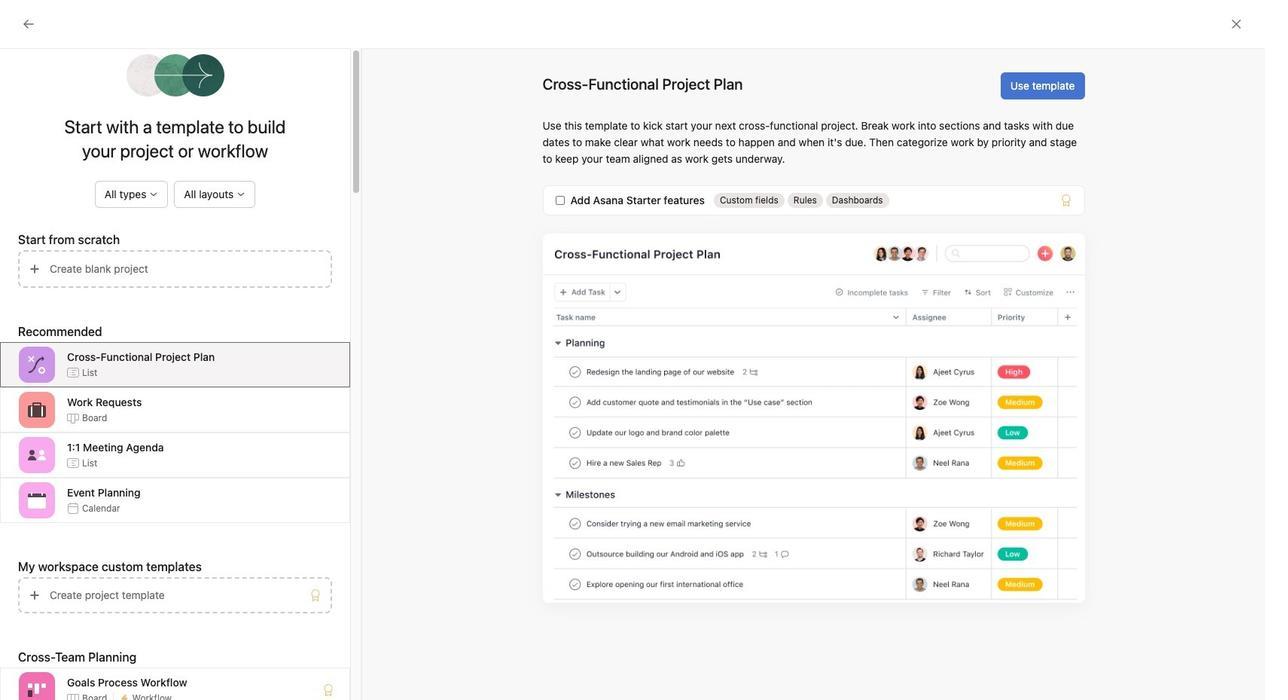 Task type: vqa. For each thing, say whether or not it's contained in the screenshot.
the right 2
no



Task type: describe. For each thing, give the bounding box(es) containing it.
hide sidebar image
[[20, 12, 32, 24]]

goals process workflow image
[[28, 681, 46, 699]]

projects element
[[0, 318, 181, 420]]

rocket image
[[962, 275, 980, 293]]

mark complete image
[[281, 375, 300, 393]]

1:1 meeting agenda image
[[28, 446, 46, 464]]

go back image
[[23, 18, 35, 30]]

work requests image
[[28, 401, 46, 419]]



Task type: locate. For each thing, give the bounding box(es) containing it.
add profile photo image
[[284, 225, 321, 261]]

board image
[[758, 329, 776, 347], [758, 383, 776, 401]]

list item
[[743, 261, 947, 307], [266, 316, 712, 344], [266, 344, 712, 371], [266, 371, 712, 398], [266, 398, 712, 425], [266, 425, 712, 452], [266, 452, 712, 479]]

0 vertical spatial board image
[[758, 329, 776, 347]]

None checkbox
[[556, 196, 565, 205]]

cross-functional project plan image
[[28, 356, 46, 374]]

Mark complete checkbox
[[281, 375, 300, 393]]

insights element
[[0, 137, 181, 240]]

event planning image
[[28, 491, 46, 509]]

Mark complete checkbox
[[281, 430, 300, 448]]

global element
[[0, 37, 181, 127]]

close image
[[1231, 18, 1243, 30]]

1 board image from the top
[[758, 329, 776, 347]]

1 vertical spatial board image
[[758, 383, 776, 401]]

2 board image from the top
[[758, 383, 776, 401]]

starred element
[[0, 240, 181, 318]]

mark complete image
[[281, 430, 300, 448]]

line_and_symbols image
[[962, 329, 980, 347]]

teams element
[[0, 420, 181, 475]]



